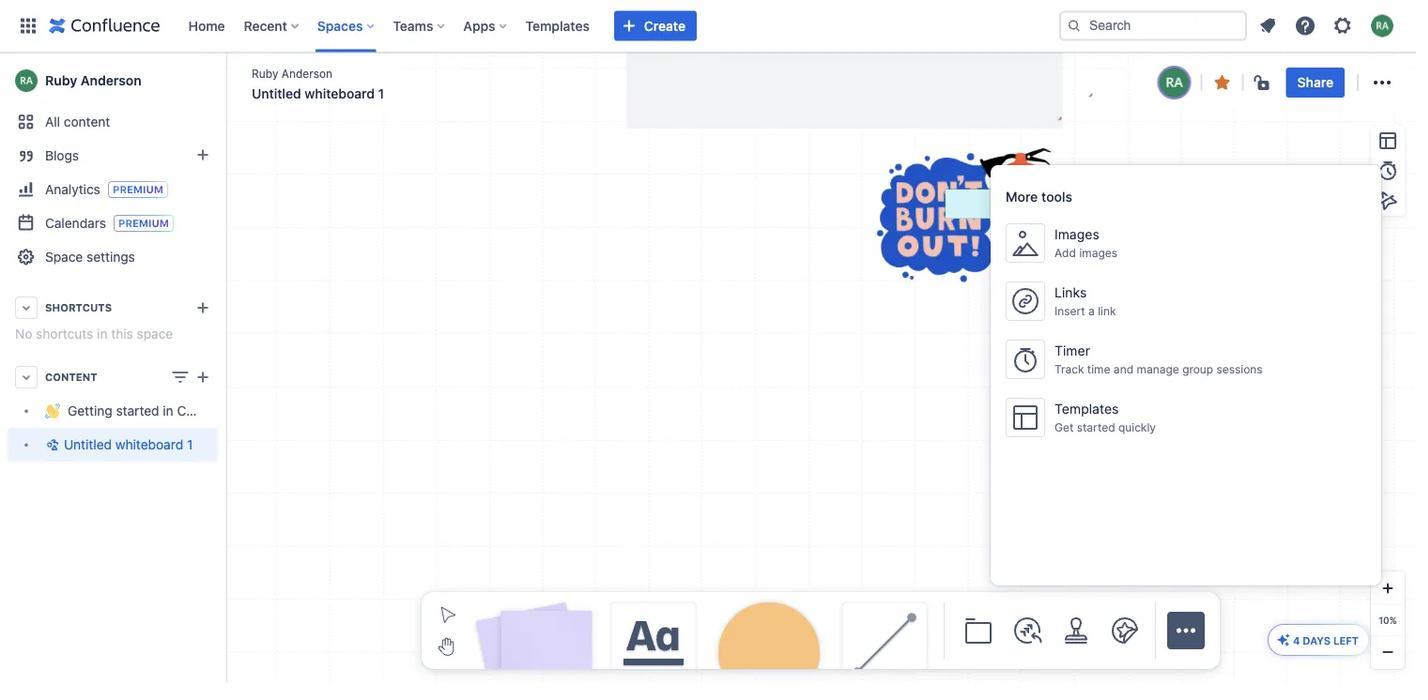 Task type: describe. For each thing, give the bounding box(es) containing it.
whiteboard inside the ruby anderson untitled whiteboard 1
[[305, 86, 375, 101]]

change view image
[[169, 366, 192, 389]]

content button
[[8, 361, 218, 394]]

left
[[1333, 635, 1359, 647]]

1 inside tree
[[187, 437, 193, 453]]

settings
[[86, 249, 135, 265]]

anderson for ruby anderson untitled whiteboard 1
[[282, 67, 332, 80]]

spaces button
[[312, 11, 382, 41]]

premium icon image
[[1276, 633, 1291, 648]]

calendars link
[[8, 207, 218, 240]]

blogs link
[[8, 139, 218, 173]]

whiteboard inside tree
[[115, 437, 183, 453]]

recent
[[244, 18, 287, 33]]

0 horizontal spatial ruby anderson link
[[8, 62, 218, 100]]

analytics link
[[8, 173, 218, 207]]

create content image
[[192, 366, 214, 389]]

banner containing home
[[0, 0, 1416, 53]]

Search field
[[1059, 11, 1247, 41]]

4 days left button
[[1269, 625, 1368, 655]]

collapse sidebar image
[[205, 62, 246, 100]]

confluence
[[177, 403, 246, 419]]

1 inside the ruby anderson untitled whiteboard 1
[[378, 86, 384, 101]]

share button
[[1286, 68, 1345, 98]]

getting started in confluence
[[68, 403, 246, 419]]

in for started
[[163, 403, 173, 419]]

more actions image
[[1371, 71, 1394, 94]]

appswitcher icon image
[[17, 15, 39, 37]]

home
[[188, 18, 225, 33]]

anderson for ruby anderson
[[81, 73, 142, 88]]

templates
[[525, 18, 590, 33]]

ruby anderson image
[[1159, 68, 1189, 98]]

ruby for ruby anderson untitled whiteboard 1
[[252, 67, 278, 80]]

4
[[1293, 635, 1300, 647]]

global element
[[11, 0, 1055, 52]]

tree inside space element
[[8, 394, 246, 462]]

settings icon image
[[1332, 15, 1354, 37]]

untitled inside the ruby anderson untitled whiteboard 1
[[252, 86, 301, 101]]

apps button
[[458, 11, 514, 41]]

untitled inside tree
[[64, 437, 112, 453]]

shortcuts
[[45, 302, 112, 314]]

share
[[1297, 75, 1333, 90]]

space
[[45, 249, 83, 265]]

untitled whiteboard 1 link
[[8, 428, 218, 462]]

unstar image
[[1211, 71, 1234, 94]]



Task type: locate. For each thing, give the bounding box(es) containing it.
0 vertical spatial whiteboard
[[305, 86, 375, 101]]

0 horizontal spatial anderson
[[81, 73, 142, 88]]

0 vertical spatial untitled
[[252, 86, 301, 101]]

1 horizontal spatial 1
[[378, 86, 384, 101]]

days
[[1303, 635, 1331, 647]]

premium image down analytics link
[[114, 215, 174, 232]]

calendars
[[45, 215, 106, 231]]

space settings link
[[8, 240, 218, 274]]

this
[[111, 326, 133, 342]]

0 horizontal spatial whiteboard
[[115, 437, 183, 453]]

0 vertical spatial in
[[97, 326, 108, 342]]

in for shortcuts
[[97, 326, 108, 342]]

1 horizontal spatial anderson
[[282, 67, 332, 80]]

1 horizontal spatial untitled
[[252, 86, 301, 101]]

1 vertical spatial premium image
[[114, 215, 174, 232]]

ruby anderson untitled whiteboard 1
[[252, 67, 384, 101]]

whiteboard down getting started in confluence
[[115, 437, 183, 453]]

anderson inside space element
[[81, 73, 142, 88]]

in left this
[[97, 326, 108, 342]]

all content
[[45, 114, 110, 130]]

ruby up all
[[45, 73, 77, 88]]

0 horizontal spatial in
[[97, 326, 108, 342]]

your profile and preferences image
[[1371, 15, 1394, 37]]

ruby anderson link up all content link on the left of the page
[[8, 62, 218, 100]]

premium image down blogs link
[[108, 181, 168, 198]]

templates link
[[520, 11, 595, 41]]

1
[[378, 86, 384, 101], [187, 437, 193, 453]]

untitled down "getting" on the left
[[64, 437, 112, 453]]

0 horizontal spatial ruby
[[45, 73, 77, 88]]

ruby
[[252, 67, 278, 80], [45, 73, 77, 88]]

4 days left
[[1293, 635, 1359, 647]]

premium image for analytics
[[108, 181, 168, 198]]

whiteboard down spaces
[[305, 86, 375, 101]]

ruby anderson link down recent popup button on the top left of page
[[252, 65, 332, 81]]

add shortcut image
[[192, 297, 214, 319]]

space
[[137, 326, 173, 342]]

ruby for ruby anderson
[[45, 73, 77, 88]]

untitled
[[252, 86, 301, 101], [64, 437, 112, 453]]

0 vertical spatial 1
[[378, 86, 384, 101]]

spaces
[[317, 18, 363, 33]]

premium image inside calendars "link"
[[114, 215, 174, 232]]

ruby inside the ruby anderson untitled whiteboard 1
[[252, 67, 278, 80]]

getting
[[68, 403, 112, 419]]

content
[[45, 371, 97, 384]]

in right started
[[163, 403, 173, 419]]

anderson
[[282, 67, 332, 80], [81, 73, 142, 88]]

1 vertical spatial untitled
[[64, 437, 112, 453]]

tree
[[8, 394, 246, 462]]

1 horizontal spatial ruby
[[252, 67, 278, 80]]

home link
[[183, 11, 231, 41]]

all content link
[[8, 105, 218, 139]]

1 down 'confluence'
[[187, 437, 193, 453]]

1 horizontal spatial whiteboard
[[305, 86, 375, 101]]

no shortcuts in this space
[[15, 326, 173, 342]]

1 horizontal spatial in
[[163, 403, 173, 419]]

1 vertical spatial whiteboard
[[115, 437, 183, 453]]

analytics
[[45, 181, 100, 197]]

shortcuts
[[36, 326, 93, 342]]

teams button
[[387, 11, 452, 41]]

untitled right collapse sidebar image
[[252, 86, 301, 101]]

help icon image
[[1294, 15, 1317, 37]]

no
[[15, 326, 32, 342]]

started
[[116, 403, 159, 419]]

content
[[64, 114, 110, 130]]

whiteboard
[[305, 86, 375, 101], [115, 437, 183, 453]]

ruby inside ruby anderson link
[[45, 73, 77, 88]]

untitled whiteboard 1
[[64, 437, 193, 453]]

search image
[[1067, 18, 1082, 33]]

premium image inside analytics link
[[108, 181, 168, 198]]

getting started in confluence link
[[8, 394, 246, 428]]

banner
[[0, 0, 1416, 53]]

anderson down spaces
[[282, 67, 332, 80]]

1 vertical spatial 1
[[187, 437, 193, 453]]

create button
[[614, 11, 697, 41]]

anderson up all content link on the left of the page
[[81, 73, 142, 88]]

1 down spaces popup button
[[378, 86, 384, 101]]

blogs
[[45, 148, 79, 163]]

tree containing getting started in confluence
[[8, 394, 246, 462]]

0 horizontal spatial untitled
[[64, 437, 112, 453]]

anderson inside the ruby anderson untitled whiteboard 1
[[282, 67, 332, 80]]

in inside getting started in confluence link
[[163, 403, 173, 419]]

0 horizontal spatial 1
[[187, 437, 193, 453]]

confluence image
[[49, 15, 160, 37], [49, 15, 160, 37]]

teams
[[393, 18, 433, 33]]

all
[[45, 114, 60, 130]]

1 horizontal spatial ruby anderson link
[[252, 65, 332, 81]]

premium image for calendars
[[114, 215, 174, 232]]

apps
[[463, 18, 495, 33]]

premium image
[[108, 181, 168, 198], [114, 215, 174, 232]]

no restrictions image
[[1252, 71, 1275, 94]]

ruby right collapse sidebar image
[[252, 67, 278, 80]]

1 vertical spatial in
[[163, 403, 173, 419]]

ruby anderson link
[[8, 62, 218, 100], [252, 65, 332, 81]]

create
[[644, 18, 686, 33]]

recent button
[[238, 11, 306, 41]]

0 vertical spatial premium image
[[108, 181, 168, 198]]

space settings
[[45, 249, 135, 265]]

space element
[[0, 53, 246, 685]]

notification icon image
[[1256, 15, 1279, 37]]

create a blog image
[[192, 144, 214, 166]]

shortcuts button
[[8, 291, 218, 325]]

ruby anderson
[[45, 73, 142, 88]]

in
[[97, 326, 108, 342], [163, 403, 173, 419]]



Task type: vqa. For each thing, say whether or not it's contained in the screenshot.
Emoji Icon
no



